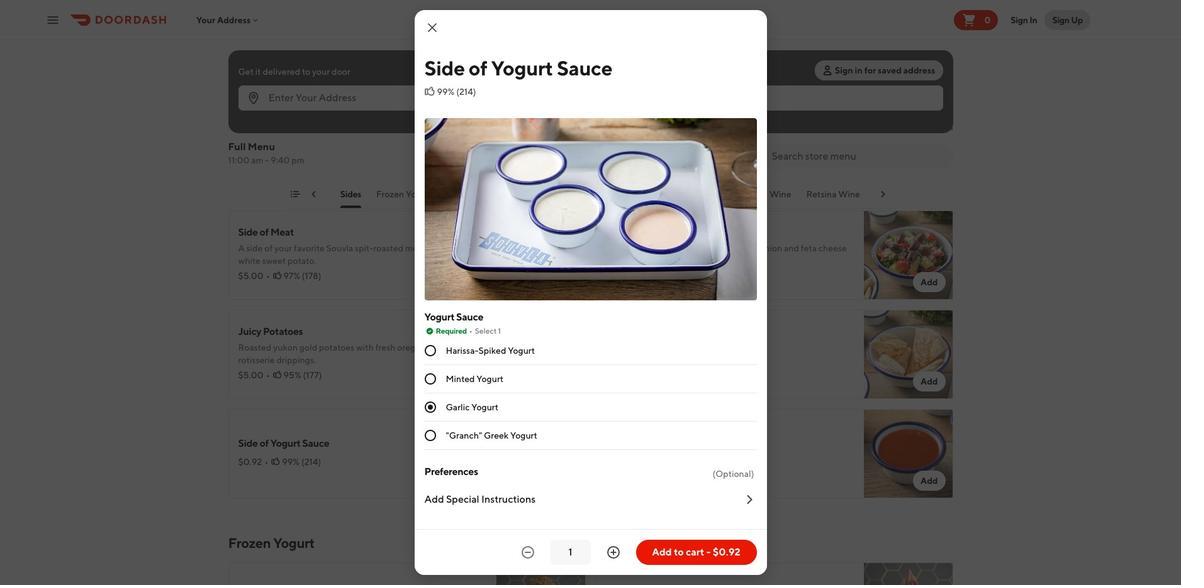 Task type: describe. For each thing, give the bounding box(es) containing it.
(178)
[[302, 271, 321, 281]]

chicken.
[[800, 150, 833, 160]]

side up '$0.92 •'
[[238, 438, 258, 450]]

cheese inside souvla side green salad tomato, cucumber, kalamata olive, red onion and feta cheese over chopped kale and romaine lettuce.
[[819, 244, 847, 254]]

sign in for saved address
[[835, 65, 935, 76]]

fries
[[267, 140, 289, 152]]

sparkling
[[875, 189, 913, 199]]

garlic yogurt
[[446, 403, 498, 413]]

special
[[446, 494, 479, 506]]

$3.00 •
[[606, 364, 637, 374]]

favorite
[[294, 244, 325, 254]]

pickled
[[301, 3, 331, 13]]

bread.
[[355, 16, 381, 26]]

$5.00 • for juicy
[[238, 371, 270, 381]]

(687)
[[303, 159, 324, 169]]

shoots,
[[391, 3, 419, 13]]

• for 99% (214)
[[265, 457, 268, 468]]

your inside side of meat a side of your favorite souvla spit-roasted meat or roasted white sweet potato.
[[274, 244, 292, 254]]

juicy potatoes image
[[496, 310, 586, 400]]

to inside button
[[674, 547, 684, 559]]

Garlic Yogurt radio
[[424, 402, 436, 413]]

white inside "roasted white sweet potato with garlic yogurt, kalamata olive, toasted walnut, pickled red onion, pea shoots, and mizithra cheese wrapped in warm pita bread."
[[273, 0, 295, 1]]

sign for sign up
[[1052, 15, 1070, 25]]

scroll menu navigation right image
[[878, 189, 888, 199]]

0 horizontal spatial 99%
[[282, 457, 300, 468]]

avgolemono soup traditional greek egg-lemon soup with rice and chicken.
[[606, 133, 833, 160]]

0 vertical spatial frozen yogurt
[[376, 189, 433, 199]]

side of meat a side of your favorite souvla spit-roasted meat or roasted white sweet potato.
[[238, 227, 468, 266]]

decrease quantity by 1 image
[[520, 546, 535, 561]]

get it delivered to your door
[[238, 67, 350, 77]]

increase quantity by 1 image
[[606, 546, 621, 561]]

souvla inside souvla side green salad tomato, cucumber, kalamata olive, red onion and feta cheese over chopped kale and romaine lettuce.
[[606, 227, 635, 239]]

• for 96% (687)
[[266, 159, 270, 169]]

1 horizontal spatial sides
[[340, 189, 361, 199]]

required
[[436, 327, 467, 336]]

$7.00 •
[[606, 166, 636, 176]]

mizithra
[[438, 3, 470, 13]]

96% (687)
[[284, 159, 324, 169]]

side left hot
[[606, 438, 625, 450]]

white wine button
[[629, 188, 678, 208]]

add for side of meat "image" at the left of the page
[[553, 278, 570, 288]]

sign up link
[[1045, 10, 1091, 30]]

potato
[[323, 0, 349, 1]]

• for 97% (365)
[[632, 166, 636, 176]]

(177)
[[303, 371, 322, 381]]

potatoes
[[263, 326, 303, 338]]

traditional
[[606, 150, 648, 160]]

(optional)
[[713, 469, 754, 480]]

add button for 96% (78)
[[913, 372, 946, 392]]

99% (214) inside side of yogurt sauce dialog
[[437, 87, 476, 97]]

white wine
[[629, 189, 678, 199]]

99% inside side of yogurt sauce dialog
[[437, 87, 455, 97]]

pita
[[338, 16, 354, 26]]

frozen inside button
[[376, 189, 404, 199]]

sign up
[[1052, 15, 1083, 25]]

for
[[864, 65, 876, 76]]

$0.92 •
[[238, 457, 268, 468]]

cart
[[686, 547, 704, 559]]

preferences
[[424, 466, 478, 478]]

$5.00 for side
[[238, 271, 263, 281]]

11:00
[[228, 155, 249, 166]]

0 horizontal spatial frozen
[[228, 536, 271, 552]]

souvla side green salad image
[[864, 211, 953, 300]]

• inside yogurt sauce group
[[469, 327, 472, 336]]

sour cherry syrup frozen yogurt image
[[864, 563, 953, 586]]

yogurt,
[[394, 0, 422, 1]]

$7.00
[[606, 166, 629, 176]]

cucumber,
[[640, 244, 682, 254]]

$0.92 inside add to cart - $0.92 button
[[713, 547, 741, 559]]

sauce inside group
[[456, 311, 483, 323]]

rotisserie
[[238, 356, 275, 366]]

full
[[228, 141, 246, 153]]

drippings.
[[277, 356, 316, 366]]

side of meat image
[[496, 211, 586, 300]]

0 horizontal spatial greek
[[238, 140, 266, 152]]

rotisserie chicken
[[448, 189, 523, 199]]

retsina wine
[[806, 189, 860, 199]]

beverages
[[538, 189, 580, 199]]

romaine
[[698, 256, 730, 266]]

red wine button
[[751, 188, 791, 208]]

with inside avgolemono soup traditional greek egg-lemon soup with rice and chicken.
[[747, 150, 764, 160]]

retsina
[[806, 189, 837, 199]]

$3.00
[[606, 364, 630, 374]]

and up (170)
[[681, 256, 696, 266]]

egg-
[[677, 150, 696, 160]]

olive, inside "roasted white sweet potato with garlic yogurt, kalamata olive, toasted walnut, pickled red onion, pea shoots, and mizithra cheese wrapped in warm pita bread."
[[464, 0, 485, 1]]

roasted white sweet potato with garlic yogurt, kalamata olive, toasted walnut, pickled red onion, pea shoots, and mizithra cheese wrapped in warm pita bread.
[[238, 0, 485, 26]]

wine for sparkling wine
[[915, 189, 936, 199]]

with inside "roasted white sweet potato with garlic yogurt, kalamata olive, toasted walnut, pickled red onion, pea shoots, and mizithra cheese wrapped in warm pita bread."
[[351, 0, 368, 1]]

minted yogurt
[[446, 374, 504, 384]]

tomato,
[[606, 244, 638, 254]]

wine for white wine
[[656, 189, 678, 199]]

add to cart - $0.92 button
[[636, 541, 757, 566]]

avgolemono
[[606, 133, 662, 145]]

meat
[[405, 244, 426, 254]]

toasted
[[238, 3, 268, 13]]

oregano
[[397, 343, 430, 353]]

$5.00 for juicy
[[238, 371, 263, 381]]

in inside sign in for saved address link
[[855, 65, 863, 76]]

• for 97% (178)
[[266, 271, 270, 281]]

red inside "roasted white sweet potato with garlic yogurt, kalamata olive, toasted walnut, pickled red onion, pea shoots, and mizithra cheese wrapped in warm pita bread."
[[332, 3, 346, 13]]

address
[[217, 15, 251, 25]]

$6.00
[[606, 271, 631, 281]]

your address
[[196, 15, 251, 25]]

"Granch" Greek Yogurt radio
[[424, 430, 436, 442]]

0 button
[[954, 10, 998, 30]]

instructions
[[481, 494, 536, 506]]

it
[[255, 67, 261, 77]]

potatoes
[[319, 343, 355, 353]]

gold
[[299, 343, 317, 353]]

greek inside yogurt sauce group
[[484, 431, 509, 441]]

97% for meat
[[284, 271, 300, 281]]

• for 96% (78)
[[633, 364, 637, 374]]

chopped
[[625, 256, 661, 266]]

warm
[[314, 16, 336, 26]]

- inside button
[[706, 547, 711, 559]]

salad
[[688, 227, 713, 239]]

feta
[[801, 244, 817, 254]]

(170)
[[670, 271, 690, 281]]

rice
[[766, 150, 781, 160]]

Item Search search field
[[772, 150, 943, 164]]

side inside dialog
[[424, 56, 465, 80]]

(214) inside side of yogurt sauce dialog
[[456, 87, 476, 97]]

side of yogurt sauce image
[[496, 410, 586, 499]]

Harissa-Spiked Yogurt radio
[[424, 345, 436, 357]]

of inside side of yogurt sauce dialog
[[469, 56, 487, 80]]

in inside "roasted white sweet potato with garlic yogurt, kalamata olive, toasted walnut, pickled red onion, pea shoots, and mizithra cheese wrapped in warm pita bread."
[[305, 16, 313, 26]]

add for souvla side green salad image at the right
[[921, 278, 938, 288]]

fresh
[[375, 343, 396, 353]]

and inside juicy potatoes roasted yukon gold potatoes with fresh oregano and all the rotisserie drippings.
[[432, 343, 447, 353]]

2 roasted from the left
[[438, 244, 468, 254]]

over
[[606, 256, 623, 266]]

rotisserie
[[448, 189, 488, 199]]

sign in
[[1011, 15, 1037, 25]]

address
[[903, 65, 935, 76]]

garlic
[[370, 0, 392, 1]]

97% (178)
[[284, 271, 321, 281]]

lettuce.
[[732, 256, 763, 266]]

red inside souvla side green salad tomato, cucumber, kalamata olive, red onion and feta cheese over chopped kale and romaine lettuce.
[[744, 244, 758, 254]]

harissa-spiked yogurt
[[446, 346, 535, 356]]

95% (170)
[[651, 271, 690, 281]]

sandwiches button
[[277, 188, 325, 208]]

meat
[[270, 227, 294, 239]]

olive, inside souvla side green salad tomato, cucumber, kalamata olive, red onion and feta cheese over chopped kale and romaine lettuce.
[[722, 244, 743, 254]]

- inside full menu 11:00 am - 9:40 pm
[[265, 155, 269, 166]]



Task type: locate. For each thing, give the bounding box(es) containing it.
red down potato at the left top of page
[[332, 3, 346, 13]]

0 vertical spatial with
[[351, 0, 368, 1]]

soup
[[664, 133, 687, 145]]

95% for green
[[651, 271, 669, 281]]

1 vertical spatial 95%
[[284, 371, 301, 381]]

0 horizontal spatial sweet
[[262, 256, 286, 266]]

0 vertical spatial -
[[265, 155, 269, 166]]

97% for traditional
[[649, 166, 666, 176]]

0 vertical spatial 99% (214)
[[437, 87, 476, 97]]

1 $5.00 from the top
[[238, 159, 263, 169]]

to left cart
[[674, 547, 684, 559]]

kalamata
[[683, 244, 720, 254]]

and left all
[[432, 343, 447, 353]]

$5.00 down rotisserie
[[238, 371, 263, 381]]

0 horizontal spatial your
[[274, 244, 292, 254]]

with left fresh
[[356, 343, 374, 353]]

red
[[751, 189, 768, 199]]

side souvla hot sauce
[[606, 438, 704, 450]]

and down the kalamata
[[421, 3, 436, 13]]

1 wine from the left
[[656, 189, 678, 199]]

0 vertical spatial $0.92
[[238, 457, 262, 468]]

hot
[[659, 438, 676, 450]]

white
[[629, 189, 654, 199]]

1 horizontal spatial roasted
[[438, 244, 468, 254]]

wine for rose wine
[[714, 189, 736, 199]]

0 horizontal spatial to
[[302, 67, 310, 77]]

1 horizontal spatial sweet
[[297, 0, 321, 1]]

juicy potatoes roasted yukon gold potatoes with fresh oregano and all the rotisserie drippings.
[[238, 326, 473, 366]]

frozen yogurt
[[376, 189, 433, 199], [228, 536, 315, 552]]

0 vertical spatial 97%
[[649, 166, 666, 176]]

white up walnut,
[[273, 0, 295, 1]]

1 $5.00 • from the top
[[238, 159, 270, 169]]

1 horizontal spatial your
[[312, 67, 330, 77]]

sides down get
[[228, 84, 261, 100]]

96% left (78)
[[651, 364, 668, 374]]

pita - side/sliced image
[[864, 310, 953, 400]]

side down close side of yogurt sauce icon
[[424, 56, 465, 80]]

side of yogurt sauce up '$0.92 •'
[[238, 438, 329, 450]]

your address button
[[196, 15, 261, 25]]

2 roasted from the top
[[238, 343, 271, 353]]

white down side
[[238, 256, 260, 266]]

with inside juicy potatoes roasted yukon gold potatoes with fresh oregano and all the rotisserie drippings.
[[356, 343, 374, 353]]

wine inside button
[[656, 189, 678, 199]]

your down the meat
[[274, 244, 292, 254]]

1 vertical spatial $0.92
[[713, 547, 741, 559]]

1 vertical spatial sides
[[340, 189, 361, 199]]

wine for red wine
[[770, 189, 791, 199]]

(78)
[[670, 364, 686, 374]]

sparkling wine
[[875, 189, 936, 199]]

(214)
[[456, 87, 476, 97], [301, 457, 321, 468]]

1 horizontal spatial 99%
[[437, 87, 455, 97]]

red wine
[[751, 189, 791, 199]]

95% down drippings.
[[284, 371, 301, 381]]

1 horizontal spatial greek
[[484, 431, 509, 441]]

close side of yogurt sauce image
[[424, 20, 440, 35]]

roasted right the or
[[438, 244, 468, 254]]

0 vertical spatial 95%
[[651, 271, 669, 281]]

0 horizontal spatial 99% (214)
[[282, 457, 321, 468]]

1 horizontal spatial red
[[744, 244, 758, 254]]

1 vertical spatial cheese
[[819, 244, 847, 254]]

with up onion,
[[351, 0, 368, 1]]

add button for souvla
[[913, 272, 946, 293]]

1 horizontal spatial in
[[855, 65, 863, 76]]

$5.00 • down rotisserie
[[238, 371, 270, 381]]

cheese down toasted
[[238, 16, 267, 26]]

0 vertical spatial 96%
[[284, 159, 301, 169]]

$14.00
[[238, 18, 267, 28]]

wrapped
[[268, 16, 304, 26]]

chicken
[[489, 189, 523, 199]]

1 vertical spatial souvla
[[326, 244, 353, 254]]

wine right the sparkling
[[915, 189, 936, 199]]

0 horizontal spatial sides
[[228, 84, 261, 100]]

1 vertical spatial side of yogurt sauce
[[238, 438, 329, 450]]

1 vertical spatial 99%
[[282, 457, 300, 468]]

0 horizontal spatial roasted
[[373, 244, 404, 254]]

- right cart
[[706, 547, 711, 559]]

1 vertical spatial red
[[744, 244, 758, 254]]

side up cucumber,
[[637, 227, 657, 239]]

1 vertical spatial roasted
[[238, 343, 271, 353]]

$5.00 • for side
[[238, 271, 270, 281]]

sign left 'in'
[[1011, 15, 1028, 25]]

0 horizontal spatial frozen yogurt
[[228, 536, 315, 552]]

96% for 96% (687)
[[284, 159, 301, 169]]

2 vertical spatial $5.00 •
[[238, 371, 270, 381]]

sweet down side
[[262, 256, 286, 266]]

0 horizontal spatial side of yogurt sauce
[[238, 438, 329, 450]]

to right "delivered"
[[302, 67, 310, 77]]

0 vertical spatial olive,
[[464, 0, 485, 1]]

3 wine from the left
[[770, 189, 791, 199]]

in down pickled
[[305, 16, 313, 26]]

add to cart - $0.92
[[652, 547, 741, 559]]

1 vertical spatial your
[[274, 244, 292, 254]]

0 horizontal spatial 95%
[[284, 371, 301, 381]]

• select 1
[[469, 327, 501, 336]]

0 vertical spatial white
[[273, 0, 295, 1]]

and inside "roasted white sweet potato with garlic yogurt, kalamata olive, toasted walnut, pickled red onion, pea shoots, and mizithra cheese wrapped in warm pita bread."
[[421, 3, 436, 13]]

avgolemono soup image
[[864, 111, 953, 201]]

0 vertical spatial sides
[[228, 84, 261, 100]]

olive, up the mizithra
[[464, 0, 485, 1]]

0 vertical spatial frozen
[[376, 189, 404, 199]]

1 horizontal spatial olive,
[[722, 244, 743, 254]]

select
[[475, 327, 497, 336]]

side of yogurt sauce down 'veg sandwich' image
[[424, 56, 612, 80]]

95% (177)
[[284, 371, 322, 381]]

1 vertical spatial $5.00
[[238, 271, 263, 281]]

red up lettuce.
[[744, 244, 758, 254]]

sweet inside side of meat a side of your favorite souvla spit-roasted meat or roasted white sweet potato.
[[262, 256, 286, 266]]

97% left '(365)'
[[649, 166, 666, 176]]

minted
[[446, 374, 475, 384]]

side inside side of meat a side of your favorite souvla spit-roasted meat or roasted white sweet potato.
[[238, 227, 258, 239]]

red
[[332, 3, 346, 13], [744, 244, 758, 254]]

wine for retsina wine
[[838, 189, 860, 199]]

rose wine button
[[693, 188, 736, 208]]

greek inside avgolemono soup traditional greek egg-lemon soup with rice and chicken.
[[650, 150, 675, 160]]

0 vertical spatial 99%
[[437, 87, 455, 97]]

1 vertical spatial frozen yogurt
[[228, 536, 315, 552]]

side
[[424, 56, 465, 80], [238, 227, 258, 239], [637, 227, 657, 239], [238, 438, 258, 450], [606, 438, 625, 450]]

souvla left hot
[[627, 438, 657, 450]]

open menu image
[[45, 12, 60, 27]]

to
[[302, 67, 310, 77], [674, 547, 684, 559]]

cheese right feta
[[819, 244, 847, 254]]

sides right scroll menu navigation left icon
[[340, 189, 361, 199]]

roasted up toasted
[[238, 0, 271, 1]]

greek fries image
[[496, 111, 586, 201]]

roasted inside "roasted white sweet potato with garlic yogurt, kalamata olive, toasted walnut, pickled red onion, pea shoots, and mizithra cheese wrapped in warm pita bread."
[[238, 0, 271, 1]]

in left for
[[855, 65, 863, 76]]

side of yogurt sauce dialog
[[414, 10, 767, 576]]

roasted up rotisserie
[[238, 343, 271, 353]]

- right am
[[265, 155, 269, 166]]

0 vertical spatial roasted
[[238, 0, 271, 1]]

0 horizontal spatial cheese
[[238, 16, 267, 26]]

beer button
[[595, 188, 614, 208]]

2 $5.00 from the top
[[238, 271, 263, 281]]

97% down "potato."
[[284, 271, 300, 281]]

1 vertical spatial in
[[855, 65, 863, 76]]

0 vertical spatial $5.00
[[238, 159, 263, 169]]

0 horizontal spatial in
[[305, 16, 313, 26]]

sweet
[[297, 0, 321, 1], [262, 256, 286, 266]]

sign for sign in for saved address
[[835, 65, 853, 76]]

• for 95% (170)
[[633, 271, 637, 281]]

0 horizontal spatial olive,
[[464, 0, 485, 1]]

1 horizontal spatial -
[[706, 547, 711, 559]]

side inside souvla side green salad tomato, cucumber, kalamata olive, red onion and feta cheese over chopped kale and romaine lettuce.
[[637, 227, 657, 239]]

97% (365)
[[649, 166, 690, 176]]

1 vertical spatial 99% (214)
[[282, 457, 321, 468]]

99% (214)
[[437, 87, 476, 97], [282, 457, 321, 468]]

saved
[[878, 65, 902, 76]]

0 horizontal spatial $0.92
[[238, 457, 262, 468]]

1 roasted from the left
[[373, 244, 404, 254]]

96% for 96% (78)
[[651, 364, 668, 374]]

0 horizontal spatial -
[[265, 155, 269, 166]]

sign in for saved address link
[[815, 60, 943, 81]]

roasted
[[373, 244, 404, 254], [438, 244, 468, 254]]

1 horizontal spatial frozen
[[376, 189, 404, 199]]

1 horizontal spatial white
[[273, 0, 295, 1]]

roasted inside juicy potatoes roasted yukon gold potatoes with fresh oregano and all the rotisserie drippings.
[[238, 343, 271, 353]]

0 horizontal spatial sign
[[835, 65, 853, 76]]

olive, up lettuce.
[[722, 244, 743, 254]]

1 vertical spatial white
[[238, 256, 260, 266]]

96% left (687)
[[284, 159, 301, 169]]

add for the greek fries image
[[553, 178, 570, 188]]

0 vertical spatial your
[[312, 67, 330, 77]]

1 vertical spatial -
[[706, 547, 711, 559]]

95% down "kale"
[[651, 271, 669, 281]]

1 horizontal spatial $0.92
[[713, 547, 741, 559]]

sign left for
[[835, 65, 853, 76]]

"granch" greek yogurt
[[446, 431, 537, 441]]

souvla side green salad tomato, cucumber, kalamata olive, red onion and feta cheese over chopped kale and romaine lettuce.
[[606, 227, 847, 266]]

white inside side of meat a side of your favorite souvla spit-roasted meat or roasted white sweet potato.
[[238, 256, 260, 266]]

and inside avgolemono soup traditional greek egg-lemon soup with rice and chicken.
[[783, 150, 798, 160]]

1
[[498, 327, 501, 336]]

door
[[332, 67, 350, 77]]

1 horizontal spatial to
[[674, 547, 684, 559]]

0 horizontal spatial red
[[332, 3, 346, 13]]

1 vertical spatial 97%
[[284, 271, 300, 281]]

1 horizontal spatial sign
[[1011, 15, 1028, 25]]

Current quantity is 1 number field
[[558, 546, 583, 560]]

with
[[351, 0, 368, 1], [747, 150, 764, 160], [356, 343, 374, 353]]

2 vertical spatial $5.00
[[238, 371, 263, 381]]

2 horizontal spatial greek
[[650, 150, 675, 160]]

scroll menu navigation left image
[[309, 189, 319, 199]]

0 horizontal spatial white
[[238, 256, 260, 266]]

1 horizontal spatial 96%
[[651, 364, 668, 374]]

yogurt
[[491, 56, 553, 80], [406, 189, 433, 199], [424, 311, 455, 323], [508, 346, 535, 356], [477, 374, 504, 384], [472, 403, 498, 413], [510, 431, 537, 441], [270, 438, 300, 450], [273, 536, 315, 552]]

1 vertical spatial 96%
[[651, 364, 668, 374]]

souvla left spit-
[[326, 244, 353, 254]]

1 vertical spatial (214)
[[301, 457, 321, 468]]

add button
[[546, 173, 578, 193], [546, 272, 578, 293], [913, 272, 946, 293], [913, 372, 946, 392], [913, 471, 946, 491]]

get
[[238, 67, 254, 77]]

add special instructions button
[[424, 483, 757, 517]]

$5.00 • down menu
[[238, 159, 270, 169]]

sweet inside "roasted white sweet potato with garlic yogurt, kalamata olive, toasted walnut, pickled red onion, pea shoots, and mizithra cheese wrapped in warm pita bread."
[[297, 0, 321, 1]]

1 horizontal spatial cheese
[[819, 244, 847, 254]]

$5.00
[[238, 159, 263, 169], [238, 271, 263, 281], [238, 371, 263, 381]]

add for side souvla hot sauce 'image'
[[921, 476, 938, 486]]

1 vertical spatial olive,
[[722, 244, 743, 254]]

souvla up tomato,
[[606, 227, 635, 239]]

0 vertical spatial $5.00 •
[[238, 159, 270, 169]]

menu
[[248, 141, 275, 153]]

95%
[[651, 271, 669, 281], [284, 371, 301, 381]]

souvla inside side of meat a side of your favorite souvla spit-roasted meat or roasted white sweet potato.
[[326, 244, 353, 254]]

your
[[196, 15, 215, 25]]

• for 95% (177)
[[266, 371, 270, 381]]

wine right retsina
[[838, 189, 860, 199]]

walnut,
[[270, 3, 300, 13]]

2 wine from the left
[[714, 189, 736, 199]]

$0.92
[[238, 457, 262, 468], [713, 547, 741, 559]]

wine right red
[[770, 189, 791, 199]]

3 $5.00 • from the top
[[238, 371, 270, 381]]

0 vertical spatial side of yogurt sauce
[[424, 56, 612, 80]]

veg sandwich image
[[496, 0, 586, 47]]

baklava crumbles & syrup frozen yogurt image
[[496, 563, 586, 586]]

Minted Yogurt radio
[[424, 374, 436, 385]]

add for the pita - side/sliced image
[[921, 377, 938, 387]]

side souvla hot sauce image
[[864, 410, 953, 499]]

1 vertical spatial frozen
[[228, 536, 271, 552]]

97%
[[649, 166, 666, 176], [284, 271, 300, 281]]

1 vertical spatial to
[[674, 547, 684, 559]]

1 horizontal spatial 99% (214)
[[437, 87, 476, 97]]

$5.00 • down side
[[238, 271, 270, 281]]

2 $5.00 • from the top
[[238, 271, 270, 281]]

spiked
[[479, 346, 506, 356]]

full menu 11:00 am - 9:40 pm
[[228, 141, 304, 166]]

garlic
[[446, 403, 470, 413]]

1 roasted from the top
[[238, 0, 271, 1]]

1 vertical spatial $5.00 •
[[238, 271, 270, 281]]

greek right "granch"
[[484, 431, 509, 441]]

your
[[312, 67, 330, 77], [274, 244, 292, 254]]

sign for sign in
[[1011, 15, 1028, 25]]

0 horizontal spatial 96%
[[284, 159, 301, 169]]

greek up am
[[238, 140, 266, 152]]

3 $5.00 from the top
[[238, 371, 263, 381]]

add special instructions
[[424, 494, 536, 506]]

2 vertical spatial souvla
[[627, 438, 657, 450]]

side of yogurt sauce inside dialog
[[424, 56, 612, 80]]

all
[[449, 343, 458, 353]]

0 vertical spatial sweet
[[297, 0, 321, 1]]

side of yogurt sauce for •
[[238, 438, 329, 450]]

yogurt inside button
[[406, 189, 433, 199]]

1 horizontal spatial 97%
[[649, 166, 666, 176]]

side
[[246, 244, 263, 254]]

with left rice
[[747, 150, 764, 160]]

1 horizontal spatial side of yogurt sauce
[[424, 56, 612, 80]]

potato.
[[288, 256, 316, 266]]

95% for roasted
[[284, 371, 301, 381]]

$5.00 down side
[[238, 271, 263, 281]]

rose wine
[[693, 189, 736, 199]]

5 wine from the left
[[915, 189, 936, 199]]

roasted left meat
[[373, 244, 404, 254]]

0 vertical spatial souvla
[[606, 227, 635, 239]]

olive,
[[464, 0, 485, 1], [722, 244, 743, 254]]

2 horizontal spatial sign
[[1052, 15, 1070, 25]]

your left door
[[312, 67, 330, 77]]

wine down 97% (365)
[[656, 189, 678, 199]]

and left feta
[[784, 244, 799, 254]]

side up side
[[238, 227, 258, 239]]

0
[[984, 15, 991, 25]]

sign left up
[[1052, 15, 1070, 25]]

cheese inside "roasted white sweet potato with garlic yogurt, kalamata olive, toasted walnut, pickled red onion, pea shoots, and mizithra cheese wrapped in warm pita bread."
[[238, 16, 267, 26]]

96% (78)
[[651, 364, 686, 374]]

(365)
[[668, 166, 690, 176]]

greek up 97% (365)
[[650, 150, 675, 160]]

roasted
[[238, 0, 271, 1], [238, 343, 271, 353]]

99%
[[437, 87, 455, 97], [282, 457, 300, 468]]

green
[[659, 227, 687, 239]]

0 vertical spatial (214)
[[456, 87, 476, 97]]

wine right rose
[[714, 189, 736, 199]]

side of yogurt sauce for 99% (214)
[[424, 56, 612, 80]]

2 vertical spatial with
[[356, 343, 374, 353]]

onion
[[760, 244, 782, 254]]

$5.00 down menu
[[238, 159, 263, 169]]

sauce
[[557, 56, 612, 80], [456, 311, 483, 323], [302, 438, 329, 450], [677, 438, 704, 450]]

in
[[305, 16, 313, 26], [855, 65, 863, 76]]

4 wine from the left
[[838, 189, 860, 199]]

0 horizontal spatial 97%
[[284, 271, 300, 281]]

retsina wine button
[[806, 188, 860, 208]]

0 vertical spatial in
[[305, 16, 313, 26]]

sandwiches
[[277, 189, 325, 199]]

beverages button
[[538, 188, 580, 208]]

1 vertical spatial sweet
[[262, 256, 286, 266]]

beer
[[595, 189, 614, 199]]

and right rice
[[783, 150, 798, 160]]

0 vertical spatial cheese
[[238, 16, 267, 26]]

9:40
[[271, 155, 290, 166]]

sweet up pickled
[[297, 0, 321, 1]]

0 horizontal spatial (214)
[[301, 457, 321, 468]]

1 horizontal spatial frozen yogurt
[[376, 189, 433, 199]]

add button for side
[[546, 272, 578, 293]]

1 horizontal spatial (214)
[[456, 87, 476, 97]]

yogurt sauce group
[[424, 311, 757, 451]]

1 horizontal spatial 95%
[[651, 271, 669, 281]]

0 vertical spatial to
[[302, 67, 310, 77]]

-
[[265, 155, 269, 166], [706, 547, 711, 559]]

juicy
[[238, 326, 261, 338]]



Task type: vqa. For each thing, say whether or not it's contained in the screenshot.
right 99%
yes



